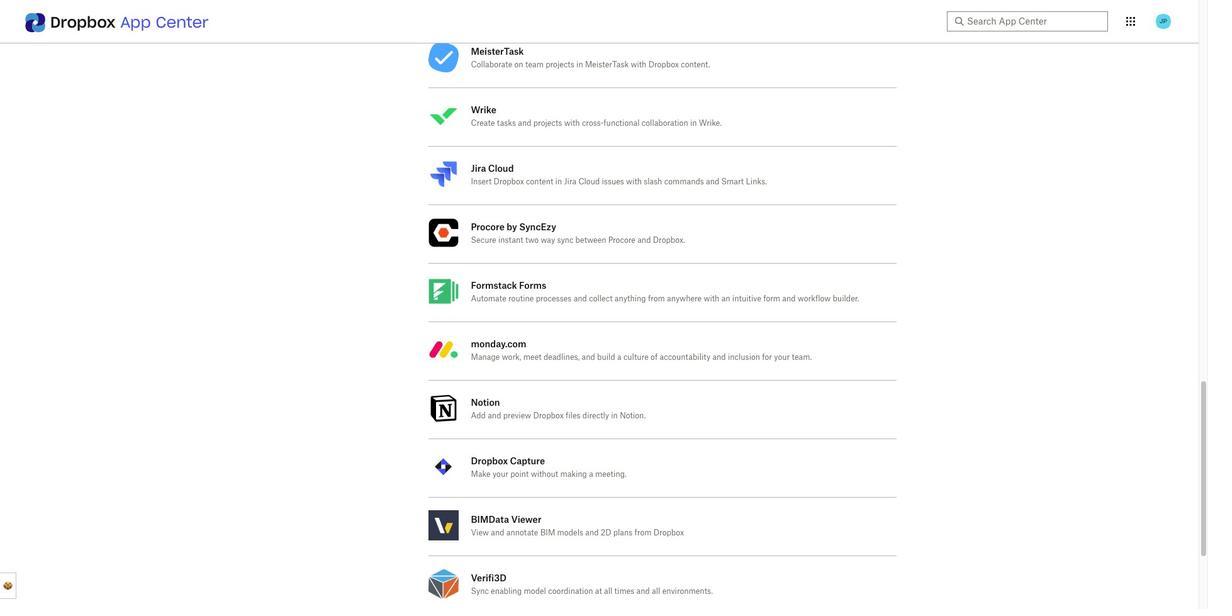 Task type: locate. For each thing, give the bounding box(es) containing it.
dropbox capture make your point without making a meeting.
[[471, 456, 627, 478]]

0 vertical spatial jira
[[471, 163, 486, 174]]

0 vertical spatial a
[[617, 354, 621, 361]]

dropbox left files
[[533, 412, 564, 420]]

dropbox right insert
[[494, 178, 524, 186]]

projects inside wrike create tasks and projects with cross-functional collaboration in wrike.
[[533, 120, 562, 127]]

dropbox.
[[653, 237, 685, 244]]

projects for meistertask
[[546, 61, 574, 69]]

1 vertical spatial procore
[[608, 237, 636, 244]]

formstack
[[471, 280, 517, 291]]

cloud up insert
[[488, 163, 514, 174]]

and inside jira cloud insert dropbox content in jira cloud issues with slash commands and smart links.
[[706, 178, 719, 186]]

wrike
[[471, 104, 496, 115]]

dropbox left content.
[[649, 61, 679, 69]]

in inside notion add and preview dropbox files directly in notion.
[[611, 412, 618, 420]]

processes
[[536, 295, 572, 303]]

cloud
[[488, 163, 514, 174], [579, 178, 600, 186]]

cross-
[[582, 120, 604, 127]]

with inside jira cloud insert dropbox content in jira cloud issues with slash commands and smart links.
[[626, 178, 642, 186]]

dropbox up make
[[471, 456, 508, 466]]

files
[[566, 412, 581, 420]]

verifi3d sync enabling model coordination at all times and all environments.
[[471, 573, 713, 595]]

0 vertical spatial projects
[[546, 61, 574, 69]]

meistertask up wrike create tasks and projects with cross-functional collaboration in wrike.
[[585, 61, 629, 69]]

meistertask
[[471, 46, 524, 57], [585, 61, 629, 69]]

dropbox inside dropbox capture make your point without making a meeting.
[[471, 456, 508, 466]]

with inside meistertask collaborate on team projects in meistertask with dropbox content.
[[631, 61, 647, 69]]

issues
[[602, 178, 624, 186]]

0 horizontal spatial a
[[589, 471, 593, 478]]

0 horizontal spatial meistertask
[[471, 46, 524, 57]]

0 horizontal spatial cloud
[[488, 163, 514, 174]]

1 vertical spatial projects
[[533, 120, 562, 127]]

from right anything
[[648, 295, 665, 303]]

1 horizontal spatial meistertask
[[585, 61, 629, 69]]

accountability
[[660, 354, 711, 361]]

create
[[471, 120, 495, 127]]

automate
[[471, 295, 506, 303]]

1 vertical spatial your
[[493, 471, 508, 478]]

projects right tasks
[[533, 120, 562, 127]]

1 vertical spatial a
[[589, 471, 593, 478]]

dropbox
[[50, 13, 116, 32], [649, 61, 679, 69], [494, 178, 524, 186], [533, 412, 564, 420], [471, 456, 508, 466], [654, 529, 684, 537]]

deadlines,
[[544, 354, 580, 361]]

instant
[[498, 237, 523, 244]]

center
[[156, 13, 209, 32]]

0 horizontal spatial your
[[493, 471, 508, 478]]

with
[[631, 61, 647, 69], [564, 120, 580, 127], [626, 178, 642, 186], [704, 295, 720, 303]]

cloud left issues
[[579, 178, 600, 186]]

inclusion
[[728, 354, 760, 361]]

projects
[[546, 61, 574, 69], [533, 120, 562, 127]]

in right team
[[576, 61, 583, 69]]

on
[[514, 61, 523, 69]]

and down bimdata
[[491, 529, 504, 537]]

from
[[648, 295, 665, 303], [635, 529, 652, 537]]

with left an
[[704, 295, 720, 303]]

and right times
[[637, 588, 650, 595]]

smart
[[722, 178, 744, 186]]

team.
[[792, 354, 812, 361]]

procore right between
[[608, 237, 636, 244]]

jira cloud insert dropbox content in jira cloud issues with slash commands and smart links.
[[471, 163, 767, 186]]

times
[[615, 588, 635, 595]]

jira right content
[[564, 178, 577, 186]]

slash
[[644, 178, 662, 186]]

a inside dropbox capture make your point without making a meeting.
[[589, 471, 593, 478]]

routine
[[508, 295, 534, 303]]

in left "notion."
[[611, 412, 618, 420]]

manage
[[471, 354, 500, 361]]

directly
[[583, 412, 609, 420]]

a inside monday.com manage work, meet deadlines, and build a culture of accountability and inclusion for your team.
[[617, 354, 621, 361]]

bimdata viewer view and annotate bim models and 2d plans from dropbox
[[471, 514, 684, 537]]

and right add
[[488, 412, 501, 420]]

all left environments.
[[652, 588, 660, 595]]

and left dropbox. at the top right of the page
[[638, 237, 651, 244]]

meistertask collaborate on team projects in meistertask with dropbox content.
[[471, 46, 710, 69]]

point
[[510, 471, 529, 478]]

workflow
[[798, 295, 831, 303]]

monday.com manage work, meet deadlines, and build a culture of accountability and inclusion for your team.
[[471, 339, 812, 361]]

1 all from the left
[[604, 588, 612, 595]]

annotate
[[506, 529, 538, 537]]

0 vertical spatial your
[[774, 354, 790, 361]]

a for dropbox capture
[[589, 471, 593, 478]]

0 vertical spatial from
[[648, 295, 665, 303]]

and
[[518, 120, 531, 127], [706, 178, 719, 186], [638, 237, 651, 244], [574, 295, 587, 303], [782, 295, 796, 303], [582, 354, 595, 361], [713, 354, 726, 361], [488, 412, 501, 420], [491, 529, 504, 537], [585, 529, 599, 537], [637, 588, 650, 595]]

your
[[774, 354, 790, 361], [493, 471, 508, 478]]

dropbox inside jira cloud insert dropbox content in jira cloud issues with slash commands and smart links.
[[494, 178, 524, 186]]

procore up secure
[[471, 222, 505, 232]]

procore
[[471, 222, 505, 232], [608, 237, 636, 244]]

a
[[617, 354, 621, 361], [589, 471, 593, 478]]

dropbox inside meistertask collaborate on team projects in meistertask with dropbox content.
[[649, 61, 679, 69]]

1 horizontal spatial your
[[774, 354, 790, 361]]

1 vertical spatial cloud
[[579, 178, 600, 186]]

meeting.
[[595, 471, 627, 478]]

in left wrike.
[[690, 120, 697, 127]]

of
[[651, 354, 658, 361]]

formstack forms automate routine processes and collect anything from anywhere with an intuitive form and workflow builder.
[[471, 280, 859, 303]]

1 horizontal spatial procore
[[608, 237, 636, 244]]

preview
[[503, 412, 531, 420]]

0 vertical spatial meistertask
[[471, 46, 524, 57]]

your left point
[[493, 471, 508, 478]]

a right build
[[617, 354, 621, 361]]

0 vertical spatial cloud
[[488, 163, 514, 174]]

in inside wrike create tasks and projects with cross-functional collaboration in wrike.
[[690, 120, 697, 127]]

from right plans
[[635, 529, 652, 537]]

and right the form
[[782, 295, 796, 303]]

0 horizontal spatial all
[[604, 588, 612, 595]]

jira up insert
[[471, 163, 486, 174]]

with left content.
[[631, 61, 647, 69]]

a for monday.com
[[617, 354, 621, 361]]

meistertask up "collaborate"
[[471, 46, 524, 57]]

for
[[762, 354, 772, 361]]

your inside monday.com manage work, meet deadlines, and build a culture of accountability and inclusion for your team.
[[774, 354, 790, 361]]

1 horizontal spatial jira
[[564, 178, 577, 186]]

and right tasks
[[518, 120, 531, 127]]

projects right team
[[546, 61, 574, 69]]

dropbox right plans
[[654, 529, 684, 537]]

an
[[722, 295, 730, 303]]

and inside verifi3d sync enabling model coordination at all times and all environments.
[[637, 588, 650, 595]]

builder.
[[833, 295, 859, 303]]

1 horizontal spatial a
[[617, 354, 621, 361]]

and left smart
[[706, 178, 719, 186]]

in inside jira cloud insert dropbox content in jira cloud issues with slash commands and smart links.
[[555, 178, 562, 186]]

content.
[[681, 61, 710, 69]]

in right content
[[555, 178, 562, 186]]

in inside meistertask collaborate on team projects in meistertask with dropbox content.
[[576, 61, 583, 69]]

1 vertical spatial meistertask
[[585, 61, 629, 69]]

plans
[[613, 529, 633, 537]]

and left inclusion
[[713, 354, 726, 361]]

all right the at
[[604, 588, 612, 595]]

1 horizontal spatial cloud
[[579, 178, 600, 186]]

collaboration
[[642, 120, 688, 127]]

projects inside meistertask collaborate on team projects in meistertask with dropbox content.
[[546, 61, 574, 69]]

with left cross-
[[564, 120, 580, 127]]

1 horizontal spatial all
[[652, 588, 660, 595]]

without
[[531, 471, 558, 478]]

all
[[604, 588, 612, 595], [652, 588, 660, 595]]

0 vertical spatial procore
[[471, 222, 505, 232]]

a right making
[[589, 471, 593, 478]]

jira
[[471, 163, 486, 174], [564, 178, 577, 186]]

1 vertical spatial from
[[635, 529, 652, 537]]

your right the for
[[774, 354, 790, 361]]

with left slash
[[626, 178, 642, 186]]



Task type: vqa. For each thing, say whether or not it's contained in the screenshot.
intuitive
yes



Task type: describe. For each thing, give the bounding box(es) containing it.
sync
[[471, 588, 489, 595]]

environments.
[[662, 588, 713, 595]]

with inside wrike create tasks and projects with cross-functional collaboration in wrike.
[[564, 120, 580, 127]]

verifi3d
[[471, 573, 507, 583]]

collect
[[589, 295, 613, 303]]

procore by syncezy secure instant two way sync between procore and dropbox.
[[471, 222, 685, 244]]

jp
[[1160, 17, 1167, 25]]

dropbox left app
[[50, 13, 116, 32]]

form
[[763, 295, 780, 303]]

forms
[[519, 280, 546, 291]]

from inside bimdata viewer view and annotate bim models and 2d plans from dropbox
[[635, 529, 652, 537]]

0 horizontal spatial procore
[[471, 222, 505, 232]]

anywhere
[[667, 295, 702, 303]]

dropbox app center
[[50, 13, 209, 32]]

coordination
[[548, 588, 593, 595]]

projects for wrike
[[533, 120, 562, 127]]

make
[[471, 471, 491, 478]]

between
[[576, 237, 606, 244]]

dropbox inside bimdata viewer view and annotate bim models and 2d plans from dropbox
[[654, 529, 684, 537]]

1 vertical spatial jira
[[564, 178, 577, 186]]

at
[[595, 588, 602, 595]]

making
[[560, 471, 587, 478]]

meet
[[523, 354, 542, 361]]

notion.
[[620, 412, 646, 420]]

commands
[[664, 178, 704, 186]]

models
[[557, 529, 583, 537]]

wrike create tasks and projects with cross-functional collaboration in wrike.
[[471, 104, 722, 127]]

jp button
[[1153, 11, 1174, 31]]

two
[[525, 237, 539, 244]]

collaborate
[[471, 61, 512, 69]]

way
[[541, 237, 555, 244]]

work,
[[502, 354, 521, 361]]

team
[[525, 61, 544, 69]]

2 all from the left
[[652, 588, 660, 595]]

and left 2d
[[585, 529, 599, 537]]

dropbox inside notion add and preview dropbox files directly in notion.
[[533, 412, 564, 420]]

monday.com
[[471, 339, 526, 349]]

build
[[597, 354, 615, 361]]

and inside notion add and preview dropbox files directly in notion.
[[488, 412, 501, 420]]

add
[[471, 412, 486, 420]]

sync
[[557, 237, 573, 244]]

and inside procore by syncezy secure instant two way sync between procore and dropbox.
[[638, 237, 651, 244]]

secure
[[471, 237, 496, 244]]

bimdata
[[471, 514, 509, 525]]

culture
[[624, 354, 649, 361]]

Search App Center text field
[[967, 14, 1101, 28]]

with inside formstack forms automate routine processes and collect anything from anywhere with an intuitive form and workflow builder.
[[704, 295, 720, 303]]

tasks
[[497, 120, 516, 127]]

anything
[[615, 295, 646, 303]]

model
[[524, 588, 546, 595]]

your inside dropbox capture make your point without making a meeting.
[[493, 471, 508, 478]]

2d
[[601, 529, 611, 537]]

enabling
[[491, 588, 522, 595]]

content
[[526, 178, 553, 186]]

by
[[507, 222, 517, 232]]

wrike.
[[699, 120, 722, 127]]

from inside formstack forms automate routine processes and collect anything from anywhere with an intuitive form and workflow builder.
[[648, 295, 665, 303]]

capture
[[510, 456, 545, 466]]

functional
[[604, 120, 640, 127]]

and left build
[[582, 354, 595, 361]]

bim
[[540, 529, 555, 537]]

links.
[[746, 178, 767, 186]]

viewer
[[511, 514, 541, 525]]

notion
[[471, 397, 500, 408]]

syncezy
[[519, 222, 556, 232]]

app
[[120, 13, 151, 32]]

view
[[471, 529, 489, 537]]

insert
[[471, 178, 492, 186]]

notion add and preview dropbox files directly in notion.
[[471, 397, 646, 420]]

0 horizontal spatial jira
[[471, 163, 486, 174]]

and left collect
[[574, 295, 587, 303]]

and inside wrike create tasks and projects with cross-functional collaboration in wrike.
[[518, 120, 531, 127]]

intuitive
[[732, 295, 761, 303]]



